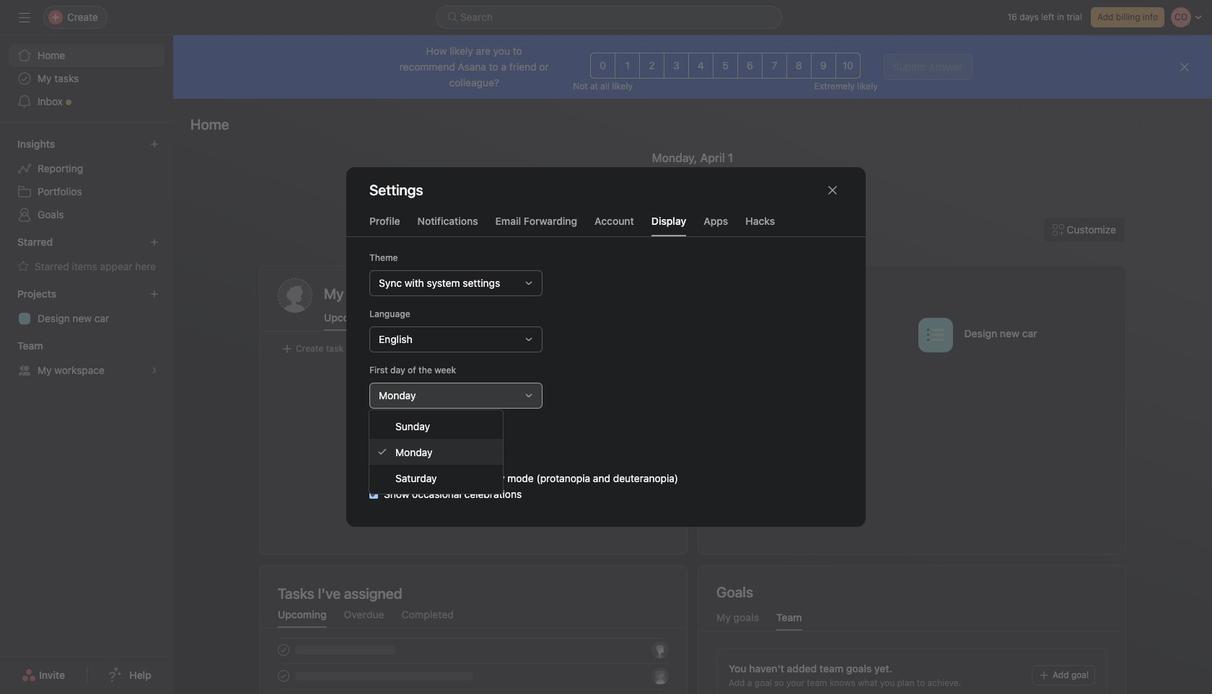 Task type: vqa. For each thing, say whether or not it's contained in the screenshot.
'MAKE PUBLIC'
no



Task type: describe. For each thing, give the bounding box(es) containing it.
projects element
[[0, 281, 173, 333]]

settings tab list
[[346, 214, 866, 237]]

global element
[[0, 35, 173, 122]]

insights element
[[0, 131, 173, 229]]

teams element
[[0, 333, 173, 385]]



Task type: locate. For each thing, give the bounding box(es) containing it.
dismiss image
[[1179, 61, 1191, 73]]

close this dialog image
[[827, 185, 838, 196]]

None radio
[[590, 53, 616, 79], [664, 53, 689, 79], [737, 53, 763, 79], [762, 53, 787, 79], [811, 53, 836, 79], [835, 53, 861, 79], [590, 53, 616, 79], [664, 53, 689, 79], [737, 53, 763, 79], [762, 53, 787, 79], [811, 53, 836, 79], [835, 53, 861, 79]]

list box
[[436, 6, 782, 29]]

hide sidebar image
[[19, 12, 30, 23]]

starred element
[[0, 229, 173, 281]]

option group
[[590, 53, 861, 79]]

list image
[[927, 326, 944, 344]]

None radio
[[615, 53, 640, 79], [639, 53, 665, 79], [688, 53, 714, 79], [713, 53, 738, 79], [786, 53, 812, 79], [615, 53, 640, 79], [639, 53, 665, 79], [688, 53, 714, 79], [713, 53, 738, 79], [786, 53, 812, 79]]

dialog
[[346, 167, 866, 527]]

add profile photo image
[[278, 279, 312, 313]]

None checkbox
[[369, 491, 378, 499]]



